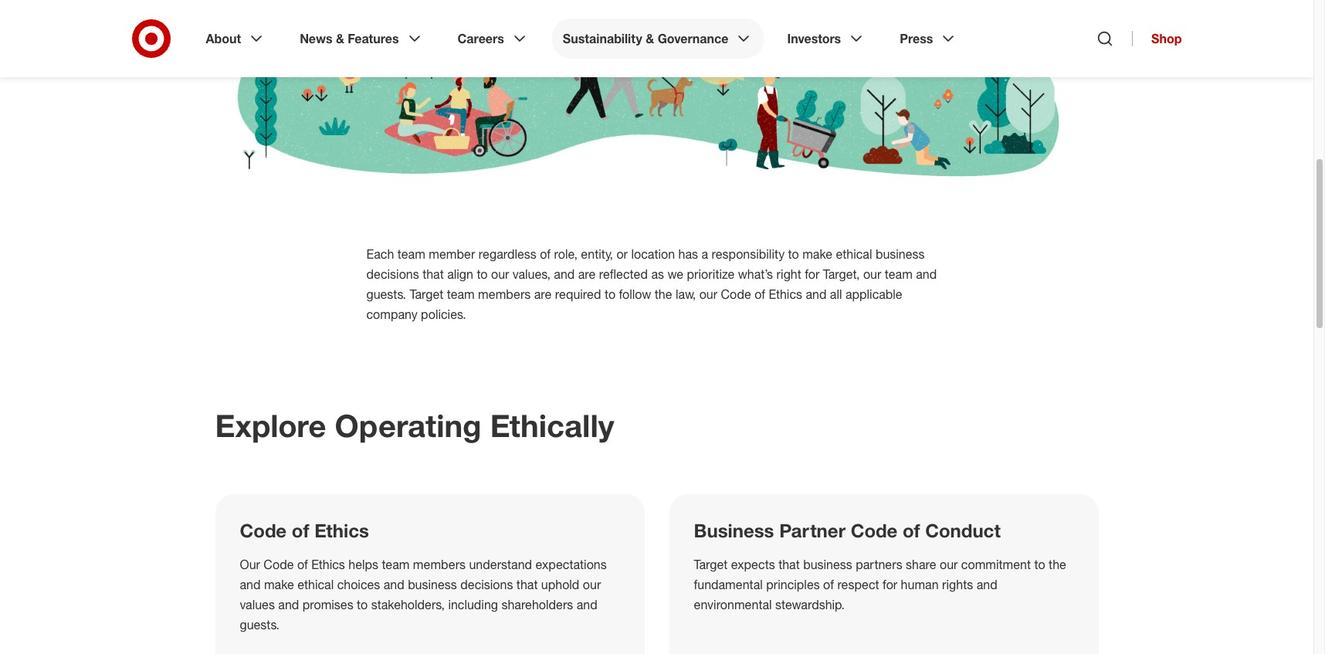 Task type: describe. For each thing, give the bounding box(es) containing it.
conduct
[[926, 519, 1001, 542]]

ethics inside our code of ethics helps team members understand expectations and make ethical choices and business decisions that uphold our values and promises to stakeholders, including shareholders and guests.
[[312, 557, 345, 573]]

of inside our code of ethics helps team members understand expectations and make ethical choices and business decisions that uphold our values and promises to stakeholders, including shareholders and guests.
[[297, 557, 308, 573]]

make inside each team member regardless of role, entity, or location has a responsibility to make ethical business decisions that align to our values, and are reflected as we prioritize what's right for target, our team and guests. target team members are required to follow the law, our code of ethics and all applicable company policies.
[[803, 246, 833, 262]]

target,
[[824, 267, 860, 282]]

role,
[[554, 246, 578, 262]]

investors
[[788, 31, 842, 46]]

partners
[[856, 557, 903, 573]]

that inside each team member regardless of role, entity, or location has a responsibility to make ethical business decisions that align to our values, and are reflected as we prioritize what's right for target, our team and guests. target team members are required to follow the law, our code of ethics and all applicable company policies.
[[423, 267, 444, 282]]

commitment
[[962, 557, 1032, 573]]

about
[[206, 31, 241, 46]]

law,
[[676, 287, 696, 302]]

members inside our code of ethics helps team members understand expectations and make ethical choices and business decisions that uphold our values and promises to stakeholders, including shareholders and guests.
[[413, 557, 466, 573]]

each
[[367, 246, 394, 262]]

choices
[[337, 577, 380, 593]]

to down reflected
[[605, 287, 616, 302]]

responsibility
[[712, 246, 785, 262]]

stewardship.
[[776, 597, 845, 613]]

to up right
[[789, 246, 800, 262]]

values
[[240, 597, 275, 613]]

including
[[448, 597, 498, 613]]

team inside our code of ethics helps team members understand expectations and make ethical choices and business decisions that uphold our values and promises to stakeholders, including shareholders and guests.
[[382, 557, 410, 573]]

for inside target expects that business partners share our commitment to the fundamental principles of respect for human rights and environmental stewardship.
[[883, 577, 898, 593]]

our down prioritize
[[700, 287, 718, 302]]

features
[[348, 31, 399, 46]]

fundamental
[[694, 577, 763, 593]]

share
[[906, 557, 937, 573]]

and inside target expects that business partners share our commitment to the fundamental principles of respect for human rights and environmental stewardship.
[[977, 577, 998, 593]]

news & features link
[[289, 19, 435, 59]]

our inside target expects that business partners share our commitment to the fundamental principles of respect for human rights and environmental stewardship.
[[940, 557, 958, 573]]

code of ethics
[[240, 519, 369, 542]]

press link
[[890, 19, 969, 59]]

shareholders
[[502, 597, 574, 613]]

expectations
[[536, 557, 607, 573]]

our inside our code of ethics helps team members understand expectations and make ethical choices and business decisions that uphold our values and promises to stakeholders, including shareholders and guests.
[[583, 577, 601, 593]]

as
[[652, 267, 665, 282]]

to inside our code of ethics helps team members understand expectations and make ethical choices and business decisions that uphold our values and promises to stakeholders, including shareholders and guests.
[[357, 597, 368, 613]]

uphold
[[542, 577, 580, 593]]

decisions inside each team member regardless of role, entity, or location has a responsibility to make ethical business decisions that align to our values, and are reflected as we prioritize what's right for target, our team and guests. target team members are required to follow the law, our code of ethics and all applicable company policies.
[[367, 267, 419, 282]]

all
[[831, 287, 843, 302]]

stakeholders,
[[371, 597, 445, 613]]

for inside each team member regardless of role, entity, or location has a responsibility to make ethical business decisions that align to our values, and are reflected as we prioritize what's right for target, our team and guests. target team members are required to follow the law, our code of ethics and all applicable company policies.
[[805, 267, 820, 282]]

news & features
[[300, 31, 399, 46]]

respect
[[838, 577, 880, 593]]

each team member regardless of role, entity, or location has a responsibility to make ethical business decisions that align to our values, and are reflected as we prioritize what's right for target, our team and guests. target team members are required to follow the law, our code of ethics and all applicable company policies.
[[367, 246, 937, 322]]

business
[[694, 519, 775, 542]]

sustainability & governance
[[563, 31, 729, 46]]

expects
[[732, 557, 776, 573]]

code up partners
[[851, 519, 898, 542]]

business inside target expects that business partners share our commitment to the fundamental principles of respect for human rights and environmental stewardship.
[[804, 557, 853, 573]]

that inside our code of ethics helps team members understand expectations and make ethical choices and business decisions that uphold our values and promises to stakeholders, including shareholders and guests.
[[517, 577, 538, 593]]

our up "applicable"
[[864, 267, 882, 282]]

to right align
[[477, 267, 488, 282]]

that inside target expects that business partners share our commitment to the fundamental principles of respect for human rights and environmental stewardship.
[[779, 557, 800, 573]]

regardless
[[479, 246, 537, 262]]

ethics inside each team member regardless of role, entity, or location has a responsibility to make ethical business decisions that align to our values, and are reflected as we prioritize what's right for target, our team and guests. target team members are required to follow the law, our code of ethics and all applicable company policies.
[[769, 287, 803, 302]]

sustainability
[[563, 31, 643, 46]]

to inside target expects that business partners share our commitment to the fundamental principles of respect for human rights and environmental stewardship.
[[1035, 557, 1046, 573]]

rights
[[943, 577, 974, 593]]

has
[[679, 246, 699, 262]]

target expects that business partners share our commitment to the fundamental principles of respect for human rights and environmental stewardship.
[[694, 557, 1067, 613]]

our down regardless
[[491, 267, 510, 282]]

company
[[367, 307, 418, 322]]

target inside target expects that business partners share our commitment to the fundamental principles of respect for human rights and environmental stewardship.
[[694, 557, 728, 573]]

understand
[[469, 557, 532, 573]]

the inside target expects that business partners share our commitment to the fundamental principles of respect for human rights and environmental stewardship.
[[1049, 557, 1067, 573]]

ethical inside our code of ethics helps team members understand expectations and make ethical choices and business decisions that uphold our values and promises to stakeholders, including shareholders and guests.
[[298, 577, 334, 593]]

explore
[[215, 407, 326, 444]]

applicable
[[846, 287, 903, 302]]



Task type: vqa. For each thing, say whether or not it's contained in the screenshot.
"Back" to the bottom
no



Task type: locate. For each thing, give the bounding box(es) containing it.
1 horizontal spatial guests.
[[367, 287, 406, 302]]

ethics down right
[[769, 287, 803, 302]]

1 vertical spatial members
[[413, 557, 466, 573]]

1 horizontal spatial target
[[694, 557, 728, 573]]

we
[[668, 267, 684, 282]]

environmental
[[694, 597, 772, 613]]

0 horizontal spatial &
[[336, 31, 345, 46]]

guests. inside each team member regardless of role, entity, or location has a responsibility to make ethical business decisions that align to our values, and are reflected as we prioritize what's right for target, our team and guests. target team members are required to follow the law, our code of ethics and all applicable company policies.
[[367, 287, 406, 302]]

are down values,
[[534, 287, 552, 302]]

right
[[777, 267, 802, 282]]

0 horizontal spatial target
[[410, 287, 444, 302]]

news
[[300, 31, 333, 46]]

1 horizontal spatial are
[[579, 267, 596, 282]]

0 horizontal spatial for
[[805, 267, 820, 282]]

0 vertical spatial for
[[805, 267, 820, 282]]

our down expectations
[[583, 577, 601, 593]]

our
[[491, 267, 510, 282], [864, 267, 882, 282], [700, 287, 718, 302], [940, 557, 958, 573], [583, 577, 601, 593]]

business partner code of conduct
[[694, 519, 1001, 542]]

0 vertical spatial business
[[876, 246, 925, 262]]

2 horizontal spatial business
[[876, 246, 925, 262]]

make
[[803, 246, 833, 262], [264, 577, 294, 593]]

1 & from the left
[[336, 31, 345, 46]]

business
[[876, 246, 925, 262], [804, 557, 853, 573], [408, 577, 457, 593]]

values,
[[513, 267, 551, 282]]

make inside our code of ethics helps team members understand expectations and make ethical choices and business decisions that uphold our values and promises to stakeholders, including shareholders and guests.
[[264, 577, 294, 593]]

governance
[[658, 31, 729, 46]]

& left 'governance'
[[646, 31, 655, 46]]

operating
[[335, 407, 482, 444]]

0 vertical spatial make
[[803, 246, 833, 262]]

make up 'values'
[[264, 577, 294, 593]]

a
[[702, 246, 709, 262]]

reflected
[[599, 267, 648, 282]]

code down what's
[[721, 287, 752, 302]]

ethically
[[490, 407, 615, 444]]

press
[[900, 31, 934, 46]]

target up policies.
[[410, 287, 444, 302]]

1 vertical spatial decisions
[[461, 577, 513, 593]]

0 vertical spatial members
[[478, 287, 531, 302]]

0 vertical spatial are
[[579, 267, 596, 282]]

code
[[721, 287, 752, 302], [240, 519, 287, 542], [851, 519, 898, 542], [264, 557, 294, 573]]

business inside our code of ethics helps team members understand expectations and make ethical choices and business decisions that uphold our values and promises to stakeholders, including shareholders and guests.
[[408, 577, 457, 593]]

align
[[448, 267, 474, 282]]

decisions
[[367, 267, 419, 282], [461, 577, 513, 593]]

prioritize
[[687, 267, 735, 282]]

0 horizontal spatial are
[[534, 287, 552, 302]]

team right helps on the bottom of the page
[[382, 557, 410, 573]]

human
[[901, 577, 939, 593]]

to right "commitment"
[[1035, 557, 1046, 573]]

ethics left helps on the bottom of the page
[[312, 557, 345, 573]]

our code of ethics helps team members understand expectations and make ethical choices and business decisions that uphold our values and promises to stakeholders, including shareholders and guests.
[[240, 557, 607, 633]]

ethical up promises
[[298, 577, 334, 593]]

0 vertical spatial ethical
[[836, 246, 873, 262]]

2 vertical spatial business
[[408, 577, 457, 593]]

the inside each team member regardless of role, entity, or location has a responsibility to make ethical business decisions that align to our values, and are reflected as we prioritize what's right for target, our team and guests. target team members are required to follow the law, our code of ethics and all applicable company policies.
[[655, 287, 673, 302]]

that up shareholders on the left
[[517, 577, 538, 593]]

code up our
[[240, 519, 287, 542]]

1 horizontal spatial for
[[883, 577, 898, 593]]

team down align
[[447, 287, 475, 302]]

about link
[[195, 19, 277, 59]]

decisions inside our code of ethics helps team members understand expectations and make ethical choices and business decisions that uphold our values and promises to stakeholders, including shareholders and guests.
[[461, 577, 513, 593]]

1 horizontal spatial business
[[804, 557, 853, 573]]

to
[[789, 246, 800, 262], [477, 267, 488, 282], [605, 287, 616, 302], [1035, 557, 1046, 573], [357, 597, 368, 613]]

are
[[579, 267, 596, 282], [534, 287, 552, 302]]

and
[[554, 267, 575, 282], [917, 267, 937, 282], [806, 287, 827, 302], [240, 577, 261, 593], [384, 577, 405, 593], [977, 577, 998, 593], [278, 597, 299, 613], [577, 597, 598, 613]]

business inside each team member regardless of role, entity, or location has a responsibility to make ethical business decisions that align to our values, and are reflected as we prioritize what's right for target, our team and guests. target team members are required to follow the law, our code of ethics and all applicable company policies.
[[876, 246, 925, 262]]

business up "applicable"
[[876, 246, 925, 262]]

to down the choices in the bottom of the page
[[357, 597, 368, 613]]

1 horizontal spatial make
[[803, 246, 833, 262]]

the right "commitment"
[[1049, 557, 1067, 573]]

ethics up helps on the bottom of the page
[[315, 519, 369, 542]]

guests.
[[367, 287, 406, 302], [240, 617, 280, 633]]

0 horizontal spatial that
[[423, 267, 444, 282]]

1 vertical spatial guests.
[[240, 617, 280, 633]]

the
[[655, 287, 673, 302], [1049, 557, 1067, 573]]

decisions up including
[[461, 577, 513, 593]]

0 horizontal spatial the
[[655, 287, 673, 302]]

investors link
[[777, 19, 877, 59]]

for down partners
[[883, 577, 898, 593]]

1 horizontal spatial &
[[646, 31, 655, 46]]

0 horizontal spatial members
[[413, 557, 466, 573]]

guests. inside our code of ethics helps team members understand expectations and make ethical choices and business decisions that uphold our values and promises to stakeholders, including shareholders and guests.
[[240, 617, 280, 633]]

1 horizontal spatial decisions
[[461, 577, 513, 593]]

for right right
[[805, 267, 820, 282]]

1 horizontal spatial members
[[478, 287, 531, 302]]

0 vertical spatial decisions
[[367, 267, 419, 282]]

code right our
[[264, 557, 294, 573]]

target
[[410, 287, 444, 302], [694, 557, 728, 573]]

&
[[336, 31, 345, 46], [646, 31, 655, 46]]

1 horizontal spatial ethical
[[836, 246, 873, 262]]

member
[[429, 246, 476, 262]]

that
[[423, 267, 444, 282], [779, 557, 800, 573], [517, 577, 538, 593]]

policies.
[[421, 307, 466, 322]]

partner
[[780, 519, 846, 542]]

members down values,
[[478, 287, 531, 302]]

0 vertical spatial ethics
[[769, 287, 803, 302]]

required
[[555, 287, 602, 302]]

2 vertical spatial ethics
[[312, 557, 345, 573]]

code inside each team member regardless of role, entity, or location has a responsibility to make ethical business decisions that align to our values, and are reflected as we prioritize what's right for target, our team and guests. target team members are required to follow the law, our code of ethics and all applicable company policies.
[[721, 287, 752, 302]]

team up "applicable"
[[885, 267, 913, 282]]

members up stakeholders,
[[413, 557, 466, 573]]

what's
[[738, 267, 774, 282]]

guests. up company
[[367, 287, 406, 302]]

or
[[617, 246, 628, 262]]

ethical inside each team member regardless of role, entity, or location has a responsibility to make ethical business decisions that align to our values, and are reflected as we prioritize what's right for target, our team and guests. target team members are required to follow the law, our code of ethics and all applicable company policies.
[[836, 246, 873, 262]]

location
[[632, 246, 675, 262]]

principles
[[767, 577, 820, 593]]

1 vertical spatial ethical
[[298, 577, 334, 593]]

are up required
[[579, 267, 596, 282]]

business up respect
[[804, 557, 853, 573]]

careers link
[[447, 19, 540, 59]]

0 vertical spatial guests.
[[367, 287, 406, 302]]

careers
[[458, 31, 504, 46]]

members
[[478, 287, 531, 302], [413, 557, 466, 573]]

team right each
[[398, 246, 426, 262]]

that up principles
[[779, 557, 800, 573]]

make up target, on the right top
[[803, 246, 833, 262]]

explore operating ethically
[[215, 407, 615, 444]]

0 horizontal spatial decisions
[[367, 267, 419, 282]]

0 horizontal spatial make
[[264, 577, 294, 593]]

1 horizontal spatial that
[[517, 577, 538, 593]]

that left align
[[423, 267, 444, 282]]

helps
[[349, 557, 379, 573]]

ethics
[[769, 287, 803, 302], [315, 519, 369, 542], [312, 557, 345, 573]]

2 horizontal spatial that
[[779, 557, 800, 573]]

guests. down 'values'
[[240, 617, 280, 633]]

& for news
[[336, 31, 345, 46]]

& right news at left
[[336, 31, 345, 46]]

0 vertical spatial the
[[655, 287, 673, 302]]

target inside each team member regardless of role, entity, or location has a responsibility to make ethical business decisions that align to our values, and are reflected as we prioritize what's right for target, our team and guests. target team members are required to follow the law, our code of ethics and all applicable company policies.
[[410, 287, 444, 302]]

1 vertical spatial business
[[804, 557, 853, 573]]

ethical up target, on the right top
[[836, 246, 873, 262]]

follow
[[619, 287, 652, 302]]

decisions down each
[[367, 267, 419, 282]]

0 horizontal spatial business
[[408, 577, 457, 593]]

1 vertical spatial for
[[883, 577, 898, 593]]

code inside our code of ethics helps team members understand expectations and make ethical choices and business decisions that uphold our values and promises to stakeholders, including shareholders and guests.
[[264, 557, 294, 573]]

1 vertical spatial ethics
[[315, 519, 369, 542]]

1 vertical spatial are
[[534, 287, 552, 302]]

entity,
[[581, 246, 614, 262]]

of
[[540, 246, 551, 262], [755, 287, 766, 302], [292, 519, 309, 542], [903, 519, 921, 542], [297, 557, 308, 573], [824, 577, 834, 593]]

team
[[398, 246, 426, 262], [885, 267, 913, 282], [447, 287, 475, 302], [382, 557, 410, 573]]

members inside each team member regardless of role, entity, or location has a responsibility to make ethical business decisions that align to our values, and are reflected as we prioritize what's right for target, our team and guests. target team members are required to follow the law, our code of ethics and all applicable company policies.
[[478, 287, 531, 302]]

for
[[805, 267, 820, 282], [883, 577, 898, 593]]

1 vertical spatial the
[[1049, 557, 1067, 573]]

2 & from the left
[[646, 31, 655, 46]]

of inside target expects that business partners share our commitment to the fundamental principles of respect for human rights and environmental stewardship.
[[824, 577, 834, 593]]

1 vertical spatial that
[[779, 557, 800, 573]]

& for sustainability
[[646, 31, 655, 46]]

& inside 'link'
[[336, 31, 345, 46]]

business up stakeholders,
[[408, 577, 457, 593]]

the down as
[[655, 287, 673, 302]]

our
[[240, 557, 260, 573]]

1 horizontal spatial the
[[1049, 557, 1067, 573]]

target up fundamental
[[694, 557, 728, 573]]

0 vertical spatial target
[[410, 287, 444, 302]]

shop
[[1152, 31, 1183, 46]]

sustainability & governance link
[[552, 19, 765, 59]]

promises
[[303, 597, 354, 613]]

0 horizontal spatial guests.
[[240, 617, 280, 633]]

0 horizontal spatial ethical
[[298, 577, 334, 593]]

ethical
[[836, 246, 873, 262], [298, 577, 334, 593]]

our up rights
[[940, 557, 958, 573]]

1 vertical spatial target
[[694, 557, 728, 573]]

shop link
[[1133, 31, 1183, 46]]

0 vertical spatial that
[[423, 267, 444, 282]]

2 vertical spatial that
[[517, 577, 538, 593]]

1 vertical spatial make
[[264, 577, 294, 593]]



